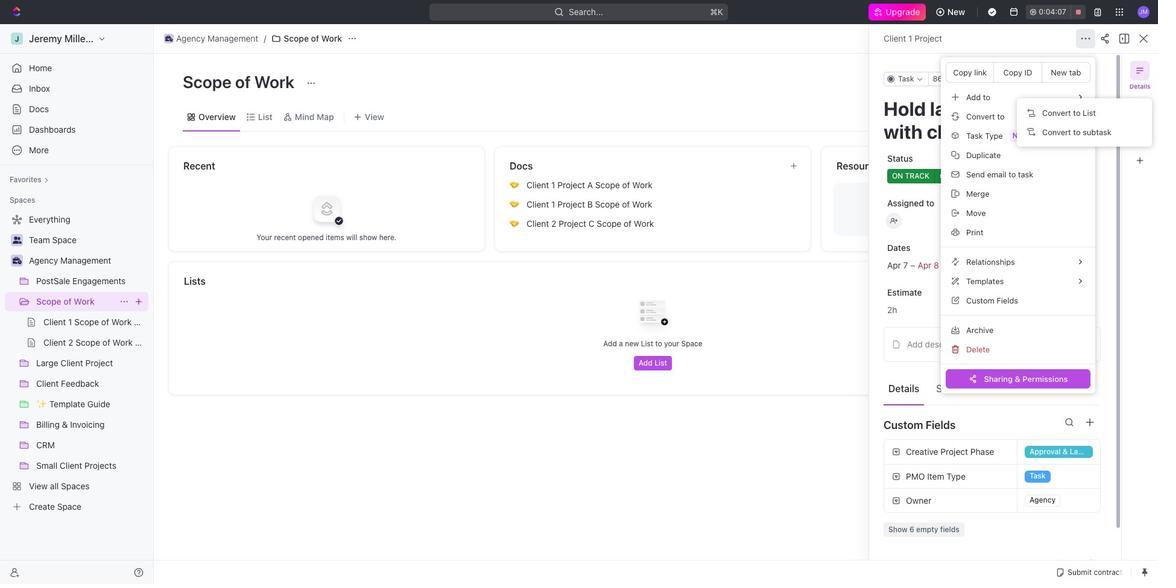 Task type: vqa. For each thing, say whether or not it's contained in the screenshot.
merge button
yes



Task type: locate. For each thing, give the bounding box(es) containing it.
items
[[326, 233, 344, 242]]

no recent items image
[[303, 184, 351, 233]]

client left b
[[527, 199, 549, 209]]

details
[[1130, 83, 1151, 90], [889, 383, 920, 394]]

scope of work
[[284, 33, 342, 43], [183, 72, 298, 92], [36, 296, 95, 307]]

sidebar navigation
[[0, 24, 154, 584]]

project left b
[[558, 199, 585, 209]]

1 vertical spatial docs
[[510, 161, 533, 171]]

dates
[[888, 243, 911, 253]]

1 vertical spatial 1
[[552, 180, 556, 190]]

item
[[928, 471, 945, 481]]

2 vertical spatial 1
[[552, 199, 556, 209]]

copy link button
[[947, 63, 995, 82]]

to inside dropdown button
[[998, 111, 1005, 121]]

copy left link
[[954, 67, 973, 77]]

list down add a new list to your space
[[655, 359, 668, 368]]

0 horizontal spatial agency
[[29, 255, 58, 266]]

add task button
[[1064, 73, 1115, 92]]

to up convert to subtask
[[1074, 108, 1081, 117]]

merge
[[967, 189, 990, 198]]

1 vertical spatial details
[[889, 383, 920, 394]]

business time image
[[165, 36, 173, 42], [12, 257, 21, 264]]

email
[[988, 169, 1007, 179]]

add for add description
[[908, 339, 923, 349]]

details left subtasks button
[[889, 383, 920, 394]]

favorites button
[[5, 173, 54, 187]]

sharing & permissions
[[985, 374, 1069, 384]]

add down add a new list to your space
[[639, 359, 653, 368]]

copy left id
[[1004, 67, 1023, 77]]

1 horizontal spatial fields
[[997, 295, 1019, 305]]

0 horizontal spatial custom
[[884, 419, 924, 431]]

of
[[311, 33, 319, 43], [235, 72, 251, 92], [623, 180, 630, 190], [622, 199, 630, 209], [624, 218, 632, 229], [64, 296, 72, 307]]

0 vertical spatial agency
[[176, 33, 205, 43]]

1 horizontal spatial custom
[[967, 295, 995, 305]]

1 left a
[[552, 180, 556, 190]]

print button
[[946, 223, 1091, 242]]

1 copy from the left
[[954, 67, 973, 77]]

project left a
[[558, 180, 585, 190]]

client 1 project link
[[884, 33, 943, 43]]

inbox link
[[5, 79, 148, 98]]

1 vertical spatial 🤝
[[510, 200, 520, 209]]

1 vertical spatial custom
[[884, 419, 924, 431]]

2 🤝 from the top
[[510, 200, 520, 209]]

0 horizontal spatial custom fields
[[884, 419, 956, 431]]

0 horizontal spatial details
[[889, 383, 920, 394]]

send email to task button
[[946, 165, 1091, 184]]

action
[[995, 383, 1024, 394]]

subtasks button
[[932, 377, 983, 400]]

client down upgrade "link"
[[884, 33, 907, 43]]

1 horizontal spatial new
[[1051, 67, 1068, 77]]

add for add a new list to your space
[[604, 339, 617, 348]]

fields up archive button in the bottom right of the page
[[997, 295, 1019, 305]]

convert for convert to subtask
[[1043, 127, 1072, 137]]

1 🤝 from the top
[[510, 180, 520, 190]]

3 🤝 from the top
[[510, 219, 520, 228]]

project down new button
[[915, 33, 943, 43]]

project
[[915, 33, 943, 43], [558, 180, 585, 190], [558, 199, 585, 209], [559, 218, 587, 229], [941, 447, 969, 457]]

new right the upgrade
[[948, 7, 966, 17]]

0 horizontal spatial scope of work link
[[36, 292, 115, 311]]

scope
[[284, 33, 309, 43], [183, 72, 232, 92], [596, 180, 620, 190], [595, 199, 620, 209], [597, 218, 622, 229], [36, 296, 61, 307]]

client left 2
[[527, 218, 549, 229]]

1 horizontal spatial details
[[1130, 83, 1151, 90]]

management inside tree
[[60, 255, 111, 266]]

recent
[[274, 233, 296, 242]]

add inside button
[[639, 359, 653, 368]]

1 down the upgrade
[[909, 33, 913, 43]]

🤝 for client 1 project b scope of work
[[510, 200, 520, 209]]

1 up 2
[[552, 199, 556, 209]]

client
[[884, 33, 907, 43], [527, 180, 549, 190], [527, 199, 549, 209], [527, 218, 549, 229]]

list up convert to subtask button
[[1083, 108, 1097, 117]]

project for client 1 project a scope of work
[[558, 180, 585, 190]]

1 horizontal spatial custom fields
[[967, 295, 1019, 305]]

copy for copy link
[[954, 67, 973, 77]]

0 vertical spatial fields
[[997, 295, 1019, 305]]

scope of work inside tree
[[36, 296, 95, 307]]

empty
[[917, 525, 939, 534]]

action items
[[995, 383, 1051, 394]]

1 horizontal spatial agency
[[176, 33, 205, 43]]

add down the tab
[[1072, 77, 1088, 88]]

new for new tab
[[1051, 67, 1068, 77]]

estimate
[[888, 287, 923, 298]]

add left description
[[908, 339, 923, 349]]

1 horizontal spatial agency management link
[[161, 31, 262, 46]]

0 vertical spatial scope of work link
[[269, 31, 345, 46]]

0 horizontal spatial new
[[948, 7, 966, 17]]

0 vertical spatial docs
[[29, 104, 49, 114]]

new tab button
[[1043, 63, 1091, 82]]

/
[[264, 33, 266, 43]]

action items button
[[990, 377, 1056, 400]]

task sidebar navigation tab list
[[1127, 61, 1154, 170]]

convert
[[1043, 108, 1072, 117], [967, 111, 996, 121], [1043, 127, 1072, 137]]

agency
[[176, 33, 205, 43], [29, 255, 58, 266]]

details up activity
[[1130, 83, 1151, 90]]

resources button
[[837, 159, 1107, 173]]

0 horizontal spatial fields
[[926, 419, 956, 431]]

convert up duplicate
[[967, 111, 996, 121]]

list inside button
[[1083, 108, 1097, 117]]

custom up "archive"
[[967, 295, 995, 305]]

will
[[346, 233, 358, 242]]

⌘k
[[711, 7, 724, 17]]

project right 2
[[559, 218, 587, 229]]

list inside button
[[655, 359, 668, 368]]

drop files here to attach
[[943, 204, 1031, 214]]

fields
[[997, 295, 1019, 305], [926, 419, 956, 431]]

permissions
[[1023, 374, 1069, 384]]

0 horizontal spatial management
[[60, 255, 111, 266]]

drop
[[943, 204, 961, 214]]

attachments
[[884, 560, 949, 572]]

1 vertical spatial management
[[60, 255, 111, 266]]

add for add list
[[639, 359, 653, 368]]

0:04:07 button
[[1027, 5, 1086, 19]]

new
[[948, 7, 966, 17], [1051, 67, 1068, 77]]

client for client 1 project
[[884, 33, 907, 43]]

add left a
[[604, 339, 617, 348]]

new left the tab
[[1051, 67, 1068, 77]]

list right new
[[641, 339, 654, 348]]

0 vertical spatial 🤝
[[510, 180, 520, 190]]

your
[[257, 233, 272, 242]]

client 1 project b scope of work
[[527, 199, 653, 209]]

project up type
[[941, 447, 969, 457]]

map
[[317, 111, 334, 122]]

lists
[[184, 276, 206, 287]]

0 horizontal spatial business time image
[[12, 257, 21, 264]]

list
[[1083, 108, 1097, 117], [258, 111, 273, 122], [641, 339, 654, 348], [655, 359, 668, 368]]

custom fields inside button
[[967, 295, 1019, 305]]

details button
[[884, 377, 925, 400]]

send email to task
[[967, 169, 1034, 179]]

2 copy from the left
[[1004, 67, 1023, 77]]

0 horizontal spatial docs
[[29, 104, 49, 114]]

0 horizontal spatial copy
[[954, 67, 973, 77]]

1 horizontal spatial docs
[[510, 161, 533, 171]]

1
[[909, 33, 913, 43], [552, 180, 556, 190], [552, 199, 556, 209]]

0 vertical spatial management
[[208, 33, 259, 43]]

to up duplicate
[[998, 111, 1005, 121]]

1 vertical spatial agency
[[29, 255, 58, 266]]

custom fields up "archive"
[[967, 295, 1019, 305]]

upgrade
[[886, 7, 920, 17]]

new for new
[[948, 7, 966, 17]]

0 horizontal spatial agency management link
[[29, 251, 146, 270]]

tree containing agency management
[[5, 210, 148, 517]]

search...
[[569, 7, 604, 17]]

0 vertical spatial scope of work
[[284, 33, 342, 43]]

duplicate button
[[946, 145, 1091, 165]]

0 vertical spatial custom
[[967, 295, 995, 305]]

details inside task sidebar navigation tab list
[[1130, 83, 1151, 90]]

1 vertical spatial agency management
[[29, 255, 111, 266]]

work
[[322, 33, 342, 43], [254, 72, 294, 92], [633, 180, 653, 190], [633, 199, 653, 209], [634, 218, 654, 229], [74, 296, 95, 307]]

automations button
[[1069, 30, 1131, 48]]

1 horizontal spatial copy
[[1004, 67, 1023, 77]]

2 vertical spatial scope of work
[[36, 296, 95, 307]]

phase
[[971, 447, 995, 457]]

to left task
[[1009, 169, 1017, 179]]

agency management inside tree
[[29, 255, 111, 266]]

project for client 1 project
[[915, 33, 943, 43]]

1 vertical spatial custom fields
[[884, 419, 956, 431]]

here.
[[379, 233, 397, 242]]

convert for convert to
[[967, 111, 996, 121]]

convert to subtask
[[1043, 127, 1112, 137]]

1 vertical spatial scope of work link
[[36, 292, 115, 311]]

0 horizontal spatial agency management
[[29, 255, 111, 266]]

1 vertical spatial business time image
[[12, 257, 21, 264]]

0 vertical spatial 1
[[909, 33, 913, 43]]

tree
[[5, 210, 148, 517]]

2 vertical spatial 🤝
[[510, 219, 520, 228]]

archive button
[[946, 320, 1091, 340]]

0 vertical spatial business time image
[[165, 36, 173, 42]]

duplicate
[[967, 150, 1001, 160]]

client for client 1 project a scope of work
[[527, 180, 549, 190]]

scope of work link
[[269, 31, 345, 46], [36, 292, 115, 311]]

space
[[682, 339, 703, 348]]

2
[[552, 218, 557, 229]]

0 vertical spatial details
[[1130, 83, 1151, 90]]

convert inside dropdown button
[[967, 111, 996, 121]]

task
[[1090, 77, 1108, 88]]

custom up "creative"
[[884, 419, 924, 431]]

new button
[[931, 2, 973, 22]]

project for client 1 project b scope of work
[[558, 199, 585, 209]]

1 vertical spatial new
[[1051, 67, 1068, 77]]

1 horizontal spatial agency management
[[176, 33, 259, 43]]

0 vertical spatial custom fields
[[967, 295, 1019, 305]]

to right here
[[999, 204, 1006, 214]]

fields inside custom fields button
[[997, 295, 1019, 305]]

convert down convert to list
[[1043, 127, 1072, 137]]

convert up convert to subtask
[[1043, 108, 1072, 117]]

custom fields up "creative"
[[884, 419, 956, 431]]

tab
[[1070, 67, 1082, 77]]

client 1 project
[[884, 33, 943, 43]]

6
[[910, 525, 915, 534]]

0 vertical spatial new
[[948, 7, 966, 17]]

1 vertical spatial fields
[[926, 419, 956, 431]]

fields up 'creative project phase'
[[926, 419, 956, 431]]

fields
[[941, 525, 960, 534]]

docs
[[29, 104, 49, 114], [510, 161, 533, 171]]

custom fields element
[[884, 439, 1101, 537]]

client left a
[[527, 180, 549, 190]]



Task type: describe. For each thing, give the bounding box(es) containing it.
8686f9yn5 button
[[929, 72, 978, 86]]

mind map
[[295, 111, 334, 122]]

opened
[[298, 233, 324, 242]]

add description
[[908, 339, 969, 349]]

attachments button
[[884, 552, 1101, 581]]

delete button
[[946, 340, 1091, 359]]

no lists icon. image
[[629, 291, 677, 339]]

fields inside custom fields dropdown button
[[926, 419, 956, 431]]

0:04:07
[[1039, 7, 1067, 16]]

🤝 for client 2 project c scope of work
[[510, 219, 520, 228]]

1 for client 1 project
[[909, 33, 913, 43]]

description
[[926, 339, 969, 349]]

sharing
[[985, 374, 1013, 384]]

assigned
[[888, 198, 925, 208]]

1 horizontal spatial scope of work link
[[269, 31, 345, 46]]

a
[[619, 339, 623, 348]]

favorites
[[10, 175, 42, 184]]

add a new list to your space
[[604, 339, 703, 348]]

of inside sidebar navigation
[[64, 296, 72, 307]]

inbox
[[29, 83, 50, 94]]

work inside tree
[[74, 296, 95, 307]]

custom inside dropdown button
[[884, 419, 924, 431]]

1 for client 1 project b scope of work
[[552, 199, 556, 209]]

creative project phase
[[907, 447, 995, 457]]

subtask
[[1083, 127, 1112, 137]]

convert to subtask button
[[1022, 123, 1148, 142]]

client 1 project a scope of work
[[527, 180, 653, 190]]

convert to button
[[946, 107, 1091, 126]]

archive
[[967, 325, 994, 335]]

id
[[1025, 67, 1033, 77]]

lists button
[[183, 274, 1124, 288]]

merge button
[[946, 184, 1091, 203]]

custom fields button
[[884, 410, 1101, 439]]

docs link
[[5, 100, 148, 119]]

convert to button
[[946, 107, 1091, 126]]

to left drop
[[927, 198, 935, 208]]

convert to list button
[[1022, 103, 1148, 123]]

spaces
[[10, 196, 35, 205]]

automations
[[1075, 33, 1125, 43]]

type
[[947, 471, 966, 481]]

1 vertical spatial scope of work
[[183, 72, 298, 92]]

scope inside tree
[[36, 296, 61, 307]]

tree inside sidebar navigation
[[5, 210, 148, 517]]

home link
[[5, 59, 148, 78]]

1 horizontal spatial management
[[208, 33, 259, 43]]

list left mind
[[258, 111, 273, 122]]

client for client 2 project c scope of work
[[527, 218, 549, 229]]

recent
[[183, 161, 215, 171]]

a
[[588, 180, 593, 190]]

copy id
[[1004, 67, 1033, 77]]

convert to
[[967, 111, 1005, 121]]

1 for client 1 project a scope of work
[[552, 180, 556, 190]]

mind map link
[[293, 108, 334, 125]]

business time image inside sidebar navigation
[[12, 257, 21, 264]]

dashboards link
[[5, 120, 148, 139]]

scope of work link inside tree
[[36, 292, 115, 311]]

show
[[889, 525, 908, 534]]

subtasks
[[937, 383, 978, 394]]

attach
[[1008, 204, 1031, 214]]

your recent opened items will show here.
[[257, 233, 397, 242]]

copy link
[[954, 67, 987, 77]]

client for client 1 project b scope of work
[[527, 199, 549, 209]]

0 vertical spatial agency management link
[[161, 31, 262, 46]]

8686f9yn5
[[933, 74, 973, 83]]

project for client 2 project c scope of work
[[559, 218, 587, 229]]

print
[[967, 227, 984, 237]]

🤝 for client 1 project a scope of work
[[510, 180, 520, 190]]

1 vertical spatial agency management link
[[29, 251, 146, 270]]

docs inside sidebar navigation
[[29, 104, 49, 114]]

b
[[588, 199, 593, 209]]

to left subtask
[[1074, 127, 1081, 137]]

upgrade link
[[869, 4, 926, 21]]

custom inside button
[[967, 295, 995, 305]]

custom fields button
[[946, 291, 1091, 310]]

add list button
[[634, 356, 672, 371]]

send
[[967, 169, 986, 179]]

items
[[1026, 383, 1051, 394]]

1 horizontal spatial business time image
[[165, 36, 173, 42]]

overview link
[[196, 108, 236, 125]]

activity
[[1129, 121, 1152, 129]]

add list
[[639, 359, 668, 368]]

new
[[625, 339, 639, 348]]

add for add task
[[1072, 77, 1088, 88]]

task
[[1019, 169, 1034, 179]]

&
[[1015, 374, 1021, 384]]

details inside button
[[889, 383, 920, 394]]

add description button
[[888, 335, 1097, 354]]

project inside custom fields element
[[941, 447, 969, 457]]

agency inside tree
[[29, 255, 58, 266]]

custom fields inside dropdown button
[[884, 419, 956, 431]]

link
[[975, 67, 987, 77]]

convert for convert to list
[[1043, 108, 1072, 117]]

0 vertical spatial agency management
[[176, 33, 259, 43]]

to left your
[[656, 339, 663, 348]]

list link
[[256, 108, 273, 125]]

owner
[[907, 495, 932, 505]]

Edit task name text field
[[884, 97, 1101, 144]]

client 2 project c scope of work
[[527, 218, 654, 229]]

copy for copy id
[[1004, 67, 1023, 77]]

status
[[888, 153, 914, 164]]

copy id button
[[995, 63, 1043, 82]]

convert to list
[[1043, 108, 1097, 117]]

show 6 empty fields
[[889, 525, 960, 534]]



